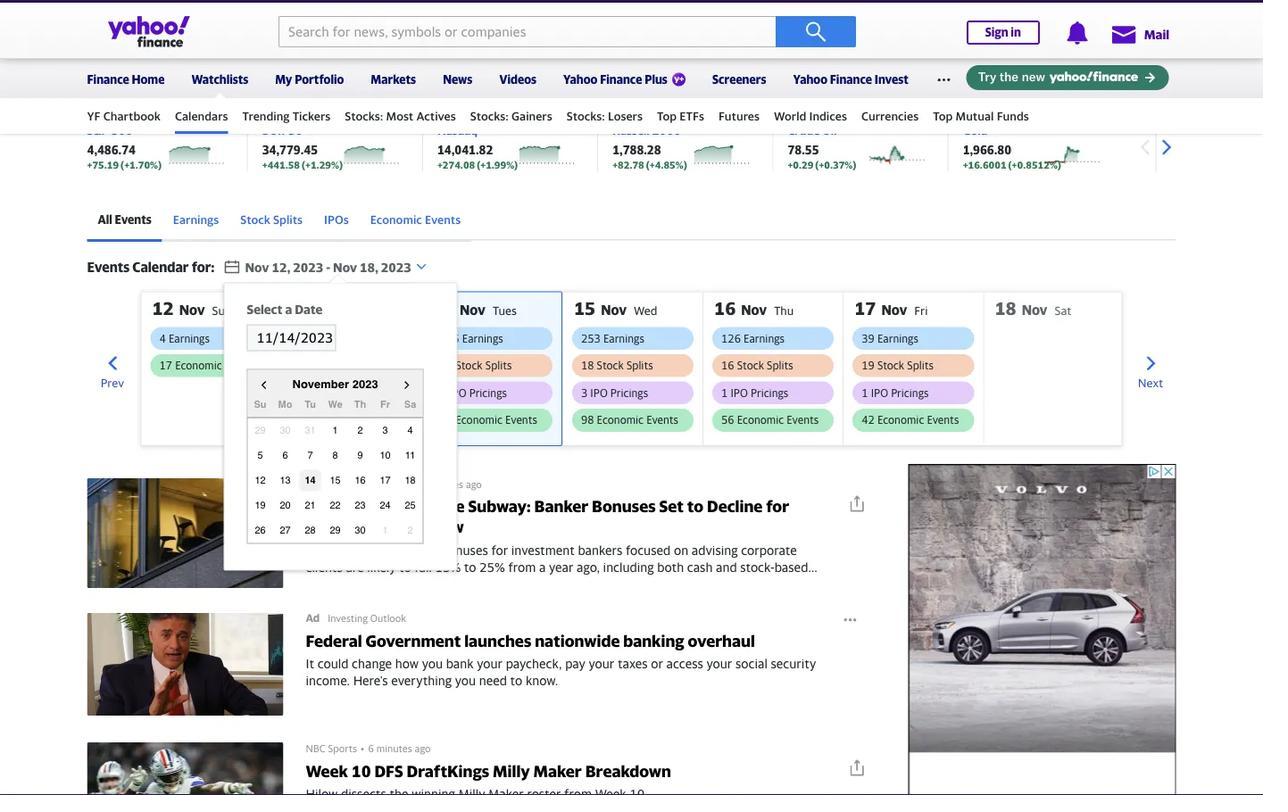 Task type: locate. For each thing, give the bounding box(es) containing it.
you down bank
[[455, 674, 476, 688]]

3 stocks: from the left
[[567, 109, 605, 123]]

0 vertical spatial you
[[422, 657, 443, 671]]

fri
[[915, 304, 928, 318]]

2023 up th
[[352, 378, 378, 391]]

0 vertical spatial 12
[[152, 298, 174, 319]]

1 inside the 1 button
[[333, 425, 338, 436]]

pricings up 56 economic events
[[751, 387, 789, 399]]

4 pricings from the left
[[891, 387, 929, 399]]

29 down 22 button
[[330, 525, 341, 536]]

2 horizontal spatial finance
[[830, 72, 872, 86]]

15 for 15
[[330, 475, 341, 486]]

splits up 3 ipo pricings
[[627, 359, 653, 372]]

select a date
[[247, 302, 323, 317]]

2023 left -
[[293, 260, 323, 274]]

yahoo finance invest
[[793, 72, 909, 86]]

wall up second
[[306, 497, 339, 516]]

18 inside button
[[405, 475, 416, 486]]

2 1 ipo pricings from the left
[[862, 387, 929, 399]]

nov inside the 16 nov thu
[[741, 302, 767, 318]]

7
[[308, 450, 313, 461]]

stocks: losers link
[[567, 101, 643, 131]]

12 up the 4 earnings
[[152, 298, 174, 319]]

4 ipo from the left
[[871, 387, 888, 399]]

1 vertical spatial 29
[[330, 525, 341, 536]]

how
[[395, 657, 419, 671]]

navigation containing finance home
[[0, 56, 1263, 134]]

minutes up the dfs
[[376, 743, 412, 755]]

1 horizontal spatial 17
[[380, 475, 391, 486]]

3 inside "button"
[[383, 425, 388, 436]]

nov for 14
[[460, 302, 486, 318]]

19 inside 19 button
[[255, 500, 266, 511]]

splits for 13
[[345, 359, 372, 372]]

yahoo up world indices
[[793, 72, 828, 86]]

stock down 945 earnings in the top of the page
[[456, 359, 483, 372]]

social media share article menu image
[[848, 494, 866, 512], [848, 759, 866, 777]]

1 social media share article menu image from the top
[[848, 494, 866, 512]]

16 for 16
[[355, 475, 366, 486]]

17 for 17 nov fri
[[855, 298, 876, 319]]

0 vertical spatial 13
[[293, 298, 314, 319]]

events down ipo pricings link
[[505, 414, 537, 427]]

Search for news, symbols or companies text field
[[279, 16, 776, 47]]

3 pricings from the left
[[751, 387, 789, 399]]

0 horizontal spatial 10
[[352, 761, 371, 781]]

1 vertical spatial 12
[[255, 475, 266, 486]]

pricings up 98 economic events
[[611, 387, 648, 399]]

events up su
[[225, 359, 257, 372]]

13 inside button
[[280, 475, 291, 486]]

398 earnings
[[300, 332, 363, 345]]

1 horizontal spatial 27
[[440, 359, 453, 372]]

1 vertical spatial 4
[[408, 425, 413, 436]]

events down 3 ipo pricings
[[647, 414, 679, 427]]

finance left the invest
[[830, 72, 872, 86]]

0 vertical spatial 6
[[283, 450, 288, 461]]

stock up 'november 2023'
[[315, 359, 342, 372]]

3 up the 98
[[581, 387, 588, 399]]

ipo up 56 on the right of page
[[731, 387, 748, 399]]

12 down the 5 button at the left bottom of page
[[255, 475, 266, 486]]

1 vertical spatial street
[[342, 497, 389, 516]]

0 horizontal spatial 27
[[280, 525, 291, 536]]

0 horizontal spatial 4
[[159, 332, 166, 345]]

30 inside '30' button
[[355, 525, 366, 536]]

splits for 16
[[767, 359, 794, 372]]

earnings up 11 stock splits
[[322, 332, 363, 345]]

events for 87 economic events
[[505, 414, 537, 427]]

1 horizontal spatial 4
[[408, 425, 413, 436]]

14 nov tues
[[433, 298, 517, 319]]

1 vertical spatial ago
[[415, 743, 431, 755]]

a left date
[[285, 302, 292, 317]]

16 stock splits
[[722, 359, 794, 372]]

yahoo finance plus
[[563, 72, 668, 86]]

launches
[[464, 631, 532, 651]]

1 ipo pricings for 16
[[722, 387, 789, 399]]

economic
[[370, 212, 422, 226], [175, 359, 222, 372], [315, 387, 362, 399], [456, 414, 503, 427], [597, 414, 644, 427], [737, 414, 784, 427], [878, 414, 924, 427]]

1 horizontal spatial 19
[[862, 359, 875, 372]]

1 horizontal spatial 15
[[574, 298, 596, 319]]

2 vertical spatial 17
[[380, 475, 391, 486]]

stock for 15
[[597, 359, 624, 372]]

17 inside button
[[380, 475, 391, 486]]

crude oil 78.55 +0.29 (+0.37%)
[[788, 124, 856, 171]]

14 for 14 nov tues
[[433, 298, 455, 319]]

minutes up the
[[428, 479, 463, 490]]

1 horizontal spatial 1 ipo pricings
[[862, 387, 929, 399]]

access
[[667, 657, 703, 671]]

pricings up 87 economic events
[[469, 387, 507, 399]]

29 up the 5 button at the left bottom of page
[[255, 425, 266, 436]]

30 down trending tickers
[[288, 124, 303, 138]]

top up '2000'
[[657, 109, 677, 123]]

1 horizontal spatial finance
[[600, 72, 642, 86]]

yahoo up stocks: losers at the top of the page
[[563, 72, 598, 86]]

1 horizontal spatial your
[[589, 657, 615, 671]]

0 vertical spatial advertisement region
[[199, 0, 1065, 85]]

1 vertical spatial 6
[[368, 743, 374, 755]]

try the new yahoo finance image
[[967, 65, 1169, 90]]

1 left hour
[[1092, 103, 1098, 114]]

39
[[862, 332, 875, 345]]

0 vertical spatial 4
[[159, 332, 166, 345]]

10 down 3 "button"
[[380, 450, 391, 461]]

4 for 4 earnings
[[159, 332, 166, 345]]

1 horizontal spatial 6
[[368, 743, 374, 755]]

6 left 7
[[283, 450, 288, 461]]

nov inside '15 nov wed'
[[601, 302, 627, 318]]

6 right sports
[[368, 743, 374, 755]]

calendar
[[132, 259, 189, 275]]

stock right 'earnings' link at left top
[[240, 212, 270, 226]]

15 up 253
[[574, 298, 596, 319]]

1 horizontal spatial you
[[455, 674, 476, 688]]

13 nov
[[293, 298, 345, 319]]

14 up 945
[[433, 298, 455, 319]]

open ad feedback image
[[838, 619, 857, 637]]

27 for 27 stock splits
[[440, 359, 453, 372]]

2 horizontal spatial stocks:
[[567, 109, 605, 123]]

• right sports
[[361, 743, 364, 755]]

1 yahoo from the left
[[563, 72, 598, 86]]

1 1 ipo pricings from the left
[[722, 387, 789, 399]]

1 vertical spatial 18
[[581, 359, 594, 372]]

1 horizontal spatial yahoo
[[793, 72, 828, 86]]

wall inside wall street takes the subway: banker bonuses set to decline for second year in a row
[[306, 497, 339, 516]]

0 vertical spatial 10
[[380, 450, 391, 461]]

12
[[152, 298, 174, 319], [255, 475, 266, 486]]

finance home link
[[87, 61, 165, 95]]

• up 25
[[412, 479, 416, 490]]

economic for 34 economic events
[[315, 387, 362, 399]]

4 down 12 nov sun
[[159, 332, 166, 345]]

finance up yf
[[87, 72, 129, 86]]

wall street takes the subway: banker bonuses set to decline for second year in a row link
[[87, 464, 873, 601]]

0 horizontal spatial in
[[401, 517, 416, 537]]

8
[[333, 450, 338, 461]]

world indices link
[[774, 101, 847, 131]]

1 ipo pricings down 19 stock splits
[[862, 387, 929, 399]]

nov up 398 earnings at left
[[320, 302, 345, 318]]

stock splits link
[[230, 200, 313, 242]]

2 horizontal spatial 18
[[995, 298, 1017, 319]]

nov up the 126 earnings
[[741, 302, 767, 318]]

you up everything
[[422, 657, 443, 671]]

earnings for 16
[[744, 332, 785, 345]]

chartbook
[[103, 109, 161, 123]]

events down 19 stock splits
[[927, 414, 959, 427]]

top left mutual
[[933, 109, 953, 123]]

13 for 13
[[280, 475, 291, 486]]

su
[[254, 399, 267, 410]]

your right pay
[[589, 657, 615, 671]]

tab list
[[87, 200, 1176, 242]]

1 vertical spatial to
[[510, 674, 523, 688]]

14 for 14
[[305, 475, 316, 486]]

3 right 2 button in the left of the page
[[383, 425, 388, 436]]

nov inside 13 nov
[[320, 302, 345, 318]]

0 vertical spatial 16
[[714, 298, 736, 319]]

nov inside the 14 nov tues
[[460, 302, 486, 318]]

2023 right 18,
[[381, 260, 411, 274]]

4 inside button
[[408, 425, 413, 436]]

year
[[364, 517, 398, 537]]

events down all
[[87, 259, 130, 275]]

mm/dd/yyyy text field
[[247, 325, 336, 352]]

nov for 18
[[1022, 302, 1048, 318]]

calendars link
[[175, 101, 228, 131]]

17 economic events
[[159, 359, 257, 372]]

milly
[[493, 761, 530, 781]]

10 inside "link"
[[352, 761, 371, 781]]

navigation
[[0, 56, 1263, 134]]

futures
[[719, 109, 760, 123]]

1 vertical spatial 16
[[722, 359, 735, 372]]

splits up 34 economic events
[[345, 359, 372, 372]]

date
[[295, 302, 323, 317]]

yahoo
[[563, 72, 598, 86], [793, 72, 828, 86]]

1 horizontal spatial 2023
[[352, 378, 378, 391]]

20 button
[[275, 495, 296, 517]]

3 finance from the left
[[830, 72, 872, 86]]

0 horizontal spatial 18
[[405, 475, 416, 486]]

takes
[[393, 497, 436, 516]]

change
[[352, 657, 392, 671]]

2 horizontal spatial minutes
[[1139, 103, 1176, 114]]

1 ipo from the left
[[449, 387, 467, 399]]

oil
[[822, 124, 837, 138]]

events
[[115, 212, 152, 226], [425, 212, 461, 226], [87, 259, 130, 275], [225, 359, 257, 372], [365, 387, 397, 399], [505, 414, 537, 427], [647, 414, 679, 427], [787, 414, 819, 427], [927, 414, 959, 427]]

ipos link
[[313, 200, 360, 242]]

25
[[405, 500, 416, 511]]

2 vertical spatial 18
[[405, 475, 416, 486]]

ipo up 42
[[871, 387, 888, 399]]

13 for 13 nov
[[293, 298, 314, 319]]

2 finance from the left
[[600, 72, 642, 86]]

in inside wall street takes the subway: banker bonuses set to decline for second year in a row
[[401, 517, 416, 537]]

19 down 12 'button'
[[255, 500, 266, 511]]

11 for 11 stock splits
[[300, 359, 313, 372]]

ad
[[306, 612, 320, 625]]

1 vertical spatial 19
[[255, 500, 266, 511]]

1 horizontal spatial 2
[[408, 525, 413, 536]]

0 vertical spatial 30
[[288, 124, 303, 138]]

economic events link
[[360, 200, 472, 242]]

0 vertical spatial 11
[[300, 359, 313, 372]]

16 down 9 button
[[355, 475, 366, 486]]

your down overhaul
[[707, 657, 732, 671]]

0 vertical spatial in
[[1011, 25, 1021, 39]]

earnings up 27 stock splits
[[462, 332, 503, 345]]

14 down 7 button
[[305, 475, 316, 486]]

0 horizontal spatial 14
[[305, 475, 316, 486]]

pricings up 42 economic events
[[891, 387, 929, 399]]

1 horizontal spatial ago
[[466, 479, 482, 490]]

ipo pricings
[[449, 387, 507, 399]]

yf chartbook
[[87, 109, 161, 123]]

overhaul
[[688, 631, 755, 651]]

ipo pricings link
[[431, 382, 553, 405]]

11 for 11
[[405, 450, 415, 461]]

1 horizontal spatial •
[[412, 479, 416, 490]]

earnings for 17
[[878, 332, 919, 345]]

2 horizontal spatial your
[[707, 657, 732, 671]]

ipo up the 98
[[590, 387, 608, 399]]

1 vertical spatial 3
[[383, 425, 388, 436]]

2 social media share article menu image from the top
[[848, 759, 866, 777]]

1 your from the left
[[477, 657, 503, 671]]

0 horizontal spatial 17
[[159, 359, 172, 372]]

events for 98 economic events
[[647, 414, 679, 427]]

1 horizontal spatial 13
[[293, 298, 314, 319]]

events calendar for:
[[87, 259, 215, 275]]

your
[[477, 657, 503, 671], [589, 657, 615, 671], [707, 657, 732, 671]]

21
[[305, 500, 316, 511]]

nov inside 17 nov fri
[[882, 302, 907, 318]]

11 button
[[400, 445, 421, 467]]

advertisement region
[[199, 0, 1065, 85], [908, 464, 1176, 796]]

splits down '39 earnings' at right
[[907, 359, 934, 372]]

nov right -
[[333, 260, 357, 274]]

earnings up for: at top
[[173, 212, 219, 226]]

3 ipo from the left
[[731, 387, 748, 399]]

18 stock splits
[[581, 359, 653, 372]]

27 down 20 "button"
[[280, 525, 291, 536]]

economic for 56 economic events
[[737, 414, 784, 427]]

2
[[358, 425, 363, 436], [408, 525, 413, 536]]

27
[[440, 359, 453, 372], [280, 525, 291, 536]]

1 ipo pricings for 17
[[862, 387, 929, 399]]

a down takes
[[419, 517, 428, 537]]

1 vertical spatial 5
[[419, 479, 425, 490]]

2000
[[652, 124, 681, 138]]

16 inside button
[[355, 475, 366, 486]]

1 horizontal spatial 11
[[405, 450, 415, 461]]

markets
[[1016, 103, 1054, 114]]

top for top mutual funds
[[933, 109, 953, 123]]

0 vertical spatial 14
[[433, 298, 455, 319]]

0 vertical spatial 5
[[258, 450, 263, 461]]

0 horizontal spatial top
[[657, 109, 677, 123]]

0 horizontal spatial stocks:
[[345, 109, 383, 123]]

nov for 15
[[601, 302, 627, 318]]

0 horizontal spatial 15
[[330, 475, 341, 486]]

nov left fri in the right of the page
[[882, 302, 907, 318]]

5 inside button
[[258, 450, 263, 461]]

nov for 16
[[741, 302, 767, 318]]

14
[[433, 298, 455, 319], [305, 475, 316, 486]]

12 inside 'button'
[[255, 475, 266, 486]]

stocks: for stocks: gainers
[[470, 109, 509, 123]]

dow
[[262, 124, 286, 138]]

1 button
[[325, 420, 346, 442]]

1 horizontal spatial to
[[687, 497, 704, 516]]

15 inside "button"
[[330, 475, 341, 486]]

1 horizontal spatial 10
[[380, 450, 391, 461]]

ago up subway:
[[466, 479, 482, 490]]

1 horizontal spatial 12
[[255, 475, 266, 486]]

14 inside button
[[305, 475, 316, 486]]

1 vertical spatial a
[[419, 517, 428, 537]]

5 up takes
[[419, 479, 425, 490]]

19
[[862, 359, 875, 372], [255, 500, 266, 511]]

ago up draftkings
[[415, 743, 431, 755]]

3 your from the left
[[707, 657, 732, 671]]

2 horizontal spatial in
[[1081, 103, 1090, 114]]

losers
[[608, 109, 643, 123]]

16 for 16 nov thu
[[714, 298, 736, 319]]

0 horizontal spatial 12
[[152, 298, 174, 319]]

stock down 253 earnings on the top
[[597, 359, 624, 372]]

ipo for 17
[[871, 387, 888, 399]]

street up '30' button
[[342, 497, 389, 516]]

2 top from the left
[[933, 109, 953, 123]]

1 top from the left
[[657, 109, 677, 123]]

earnings down 12 nov sun
[[169, 332, 210, 345]]

19 down 39
[[862, 359, 875, 372]]

1 pricings from the left
[[469, 387, 507, 399]]

splits for 17
[[907, 359, 934, 372]]

notifications image
[[1066, 21, 1089, 45]]

pricings for 16
[[751, 387, 789, 399]]

1 horizontal spatial 29
[[330, 525, 341, 536]]

gold link
[[963, 124, 988, 138]]

17 for 17 economic events
[[159, 359, 172, 372]]

16 nov thu
[[714, 298, 794, 319]]

stock down the 126 earnings
[[737, 359, 764, 372]]

2 pricings from the left
[[611, 387, 648, 399]]

nov for 13
[[320, 302, 345, 318]]

stocks: left the losers
[[567, 109, 605, 123]]

1 vertical spatial •
[[361, 743, 364, 755]]

1 up 56 on the right of page
[[722, 387, 728, 399]]

10 button
[[375, 445, 396, 467]]

finance left "plus"
[[600, 72, 642, 86]]

paycheck,
[[506, 657, 562, 671]]

tab list containing all events
[[87, 200, 1176, 242]]

nov left sat
[[1022, 302, 1048, 318]]

2 horizontal spatial 17
[[855, 298, 876, 319]]

2 ipo from the left
[[590, 387, 608, 399]]

1 vertical spatial 27
[[280, 525, 291, 536]]

ago
[[466, 479, 482, 490], [415, 743, 431, 755]]

4 right 3 "button"
[[408, 425, 413, 436]]

1 horizontal spatial a
[[419, 517, 428, 537]]

3 for 3
[[383, 425, 388, 436]]

11 inside button
[[405, 450, 415, 461]]

30 left 31
[[280, 425, 291, 436]]

1 horizontal spatial 14
[[433, 298, 455, 319]]

earnings for 14
[[462, 332, 503, 345]]

0 vertical spatial ago
[[466, 479, 482, 490]]

20
[[280, 500, 291, 511]]

+82.78
[[613, 159, 644, 171]]

1 up 42
[[862, 387, 868, 399]]

9 button
[[350, 445, 371, 467]]

splits down the 126 earnings
[[767, 359, 794, 372]]

1 horizontal spatial stocks:
[[470, 109, 509, 123]]

+16.6001
[[963, 159, 1007, 171]]

27 for 27
[[280, 525, 291, 536]]

nov up 253 earnings on the top
[[601, 302, 627, 318]]

18 left sat
[[995, 298, 1017, 319]]

17 up 39
[[855, 298, 876, 319]]

stock for 16
[[737, 359, 764, 372]]

0 vertical spatial to
[[687, 497, 704, 516]]

0 vertical spatial 18
[[995, 298, 1017, 319]]

subway:
[[468, 497, 531, 516]]

29 button
[[325, 520, 346, 542]]

0 vertical spatial 19
[[862, 359, 875, 372]]

splits
[[273, 212, 303, 226], [345, 359, 372, 372], [486, 359, 512, 372], [627, 359, 653, 372], [767, 359, 794, 372], [907, 359, 934, 372]]

events left sa at left
[[365, 387, 397, 399]]

1 vertical spatial 2
[[408, 525, 413, 536]]

journal
[[376, 479, 408, 490]]

18 down 253
[[581, 359, 594, 372]]

1 up 8
[[333, 425, 338, 436]]

government
[[366, 631, 461, 651]]

minutes right 52
[[1139, 103, 1176, 114]]

2 stocks: from the left
[[470, 109, 509, 123]]

breakdown
[[585, 761, 671, 781]]

12 for 12 nov sun
[[152, 298, 174, 319]]

0 vertical spatial 15
[[574, 298, 596, 319]]

maker
[[534, 761, 582, 781]]

27 down 945
[[440, 359, 453, 372]]

pricings
[[469, 387, 507, 399], [611, 387, 648, 399], [751, 387, 789, 399], [891, 387, 929, 399]]

0 vertical spatial social media share article menu image
[[848, 494, 866, 512]]

nov inside 18 nov sat
[[1022, 302, 1048, 318]]

1 vertical spatial 17
[[159, 359, 172, 372]]

markets
[[371, 72, 416, 86]]

economic for 98 economic events
[[597, 414, 644, 427]]

1,788.28
[[613, 143, 661, 157]]

economic for 17 economic events
[[175, 359, 222, 372]]

earnings up 18 stock splits
[[603, 332, 645, 345]]

18 down 11 button
[[405, 475, 416, 486]]

1 vertical spatial 15
[[330, 475, 341, 486]]

1 stocks: from the left
[[345, 109, 383, 123]]

0 vertical spatial 3
[[581, 387, 588, 399]]

98 economic events
[[581, 414, 679, 427]]

to right set
[[687, 497, 704, 516]]

nov left 12,
[[245, 260, 269, 274]]

13 up 398
[[293, 298, 314, 319]]

17 down 10 button
[[380, 475, 391, 486]]

2 down takes
[[408, 525, 413, 536]]

thu
[[774, 304, 794, 318]]

27 inside button
[[280, 525, 291, 536]]

11 down 4 button
[[405, 450, 415, 461]]

1 horizontal spatial in
[[1011, 25, 1021, 39]]

52
[[1125, 103, 1137, 114]]

0 horizontal spatial yahoo
[[563, 72, 598, 86]]

ipos
[[324, 212, 349, 226]]

1 horizontal spatial 3
[[581, 387, 588, 399]]

nov inside 12 nov sun
[[179, 302, 205, 318]]

27 stock splits
[[440, 359, 512, 372]]

30 down 23 button
[[355, 525, 366, 536]]

0 horizontal spatial to
[[510, 674, 523, 688]]

mo
[[278, 399, 292, 410]]

stock down '39 earnings' at right
[[878, 359, 905, 372]]

2 yahoo from the left
[[793, 72, 828, 86]]

0 horizontal spatial 3
[[383, 425, 388, 436]]



Task type: describe. For each thing, give the bounding box(es) containing it.
a inside wall street takes the subway: banker bonuses set to decline for second year in a row
[[419, 517, 428, 537]]

stocks: for stocks: losers
[[567, 109, 605, 123]]

6 inside 6 button
[[283, 450, 288, 461]]

street inside wall street takes the subway: banker bonuses set to decline for second year in a row
[[342, 497, 389, 516]]

events for 34 economic events
[[365, 387, 397, 399]]

stocks: for stocks: most actives
[[345, 109, 383, 123]]

second
[[306, 517, 361, 537]]

top for top etfs
[[657, 109, 677, 123]]

2 inside button
[[358, 425, 363, 436]]

0 horizontal spatial you
[[422, 657, 443, 671]]

s&p 500 4,486.74 +75.19 (+1.70%)
[[87, 124, 162, 171]]

dow 30 34,779.45 +441.58 (+1.29%)
[[262, 124, 343, 171]]

19 for 19
[[255, 500, 266, 511]]

events right all
[[115, 212, 152, 226]]

1 vertical spatial you
[[455, 674, 476, 688]]

gainers
[[512, 109, 552, 123]]

s&p
[[87, 124, 108, 138]]

945 earnings
[[440, 332, 503, 345]]

1 vertical spatial minutes
[[428, 479, 463, 490]]

tickers
[[293, 109, 331, 123]]

the
[[439, 497, 465, 516]]

economic inside tab list
[[370, 212, 422, 226]]

stock for 13
[[315, 359, 342, 372]]

stock for 17
[[878, 359, 905, 372]]

9
[[358, 450, 363, 461]]

1 vertical spatial 30
[[280, 425, 291, 436]]

etfs
[[680, 109, 704, 123]]

398
[[300, 332, 319, 345]]

stock inside stock splits link
[[240, 212, 270, 226]]

finance for yahoo finance invest
[[830, 72, 872, 86]]

th
[[354, 399, 366, 410]]

economic for 42 economic events
[[878, 414, 924, 427]]

12 nov sun
[[152, 298, 232, 319]]

18 for 18 stock splits
[[581, 359, 594, 372]]

home
[[132, 72, 165, 86]]

500
[[111, 124, 133, 138]]

17 for 17
[[380, 475, 391, 486]]

pricings for 17
[[891, 387, 929, 399]]

22 button
[[325, 495, 346, 517]]

126 earnings
[[722, 332, 785, 345]]

14 button
[[300, 470, 321, 492]]

gold 1,966.80 +16.6001 (+0.8512%)
[[963, 124, 1061, 171]]

7 button
[[300, 445, 321, 467]]

0 vertical spatial •
[[412, 479, 416, 490]]

events for 42 economic events
[[927, 414, 959, 427]]

know.
[[526, 674, 558, 688]]

27 button
[[275, 520, 296, 542]]

1 horizontal spatial 5
[[419, 479, 425, 490]]

(+4.85%)
[[646, 159, 687, 171]]

portfolio
[[295, 72, 344, 86]]

12 button
[[250, 470, 271, 492]]

5 button
[[250, 445, 271, 467]]

0 horizontal spatial 2023
[[293, 260, 323, 274]]

for
[[766, 497, 789, 516]]

events down "+274.08"
[[425, 212, 461, 226]]

0 horizontal spatial ago
[[415, 743, 431, 755]]

income.
[[306, 674, 350, 688]]

my portfolio link
[[275, 61, 344, 95]]

search image
[[805, 21, 827, 42]]

pricings for 15
[[611, 387, 648, 399]]

federal government launches nationwide banking overhaul
[[306, 631, 755, 651]]

yf chartbook link
[[87, 101, 161, 131]]

6 button
[[275, 445, 296, 467]]

19 for 19 stock splits
[[862, 359, 875, 372]]

4 for 4
[[408, 425, 413, 436]]

world
[[774, 109, 807, 123]]

nov 12, 2023 - nov 18, 2023
[[245, 260, 411, 274]]

prev
[[101, 376, 124, 390]]

2 your from the left
[[589, 657, 615, 671]]

u.s.
[[996, 103, 1013, 114]]

2 horizontal spatial 2023
[[381, 260, 411, 274]]

0 horizontal spatial •
[[361, 743, 364, 755]]

14,041.82
[[437, 143, 493, 157]]

bank
[[446, 657, 474, 671]]

events for 56 economic events
[[787, 414, 819, 427]]

stocks: gainers link
[[470, 101, 552, 131]]

earnings for 15
[[603, 332, 645, 345]]

24 button
[[375, 495, 396, 517]]

calendars
[[175, 109, 228, 123]]

everything
[[391, 674, 452, 688]]

3 button
[[375, 420, 396, 442]]

markets link
[[371, 61, 416, 95]]

nbc sports • 6 minutes ago
[[306, 743, 431, 755]]

26 button
[[250, 520, 271, 542]]

week
[[306, 761, 348, 781]]

0 horizontal spatial a
[[285, 302, 292, 317]]

events for 17 economic events
[[225, 359, 257, 372]]

29 inside button
[[330, 525, 341, 536]]

nov for 17
[[882, 302, 907, 318]]

sun
[[212, 304, 232, 318]]

earnings for 12
[[169, 332, 210, 345]]

mail
[[1144, 27, 1170, 42]]

1 vertical spatial in
[[1081, 103, 1090, 114]]

1 finance from the left
[[87, 72, 129, 86]]

(+1.99%)
[[477, 159, 518, 171]]

34
[[300, 387, 313, 399]]

the
[[306, 479, 322, 490]]

10 inside button
[[380, 450, 391, 461]]

splits inside tab list
[[273, 212, 303, 226]]

56
[[722, 414, 735, 427]]

russell 2000 1,788.28 +82.78 (+4.85%)
[[613, 124, 687, 171]]

ipo for 16
[[731, 387, 748, 399]]

splits for 14
[[486, 359, 512, 372]]

15 for 15 nov wed
[[574, 298, 596, 319]]

wall street takes the subway: banker bonuses set to decline for second year in a row
[[306, 497, 789, 537]]

decline
[[707, 497, 763, 516]]

all events
[[98, 212, 152, 226]]

s&p 500 link
[[87, 124, 133, 138]]

0 horizontal spatial 29
[[255, 425, 266, 436]]

economic events
[[370, 212, 461, 226]]

nov for 12
[[179, 302, 205, 318]]

ad link
[[306, 612, 320, 626]]

11 stock splits
[[300, 359, 372, 372]]

3 for 3 ipo pricings
[[581, 387, 588, 399]]

outlook
[[370, 613, 406, 625]]

yahoo for yahoo finance plus
[[563, 72, 598, 86]]

1 down 24 button
[[383, 525, 388, 536]]

yahoo for yahoo finance invest
[[793, 72, 828, 86]]

+441.58
[[262, 159, 300, 171]]

select
[[247, 302, 283, 317]]

next image
[[1153, 134, 1180, 161]]

(+1.70%)
[[121, 159, 162, 171]]

previous image
[[1132, 134, 1158, 161]]

the wall street journal • 5 minutes ago
[[306, 479, 482, 490]]

2 button
[[350, 420, 371, 442]]

finance home
[[87, 72, 165, 86]]

stocks: losers
[[567, 109, 643, 123]]

22
[[330, 500, 341, 511]]

mail link
[[1111, 18, 1170, 50]]

wed
[[634, 304, 657, 318]]

splits for 15
[[627, 359, 653, 372]]

0 horizontal spatial minutes
[[376, 743, 412, 755]]

finance for yahoo finance plus
[[600, 72, 642, 86]]

to inside wall street takes the subway: banker bonuses set to decline for second year in a row
[[687, 497, 704, 516]]

126
[[722, 332, 741, 345]]

0 vertical spatial street
[[346, 479, 373, 490]]

19 button
[[250, 495, 271, 517]]

18 for 18 nov sat
[[995, 298, 1017, 319]]

economic for 87 economic events
[[456, 414, 503, 427]]

earnings for 13
[[322, 332, 363, 345]]

ipo for 15
[[590, 387, 608, 399]]

premium yahoo finance logo image
[[672, 73, 686, 86]]

to inside it could change how you bank your paycheck, pay your taxes or access your social security income. here's everything you need to know.
[[510, 674, 523, 688]]

stocks: most actives
[[345, 109, 456, 123]]

30 inside dow 30 34,779.45 +441.58 (+1.29%)
[[288, 124, 303, 138]]

1 vertical spatial advertisement region
[[908, 464, 1176, 796]]

24
[[380, 500, 391, 511]]

19 stock splits
[[862, 359, 934, 372]]

42 economic events
[[862, 414, 959, 427]]

+75.19
[[87, 159, 119, 171]]

could
[[318, 657, 349, 671]]

0 vertical spatial wall
[[325, 479, 344, 490]]

21 button
[[300, 495, 321, 517]]

it could change how you bank your paycheck, pay your taxes or access your social security income. here's everything you need to know.
[[306, 657, 816, 688]]

social media share article menu image for week 10 dfs draftkings milly maker breakdown
[[848, 759, 866, 777]]

social media share article menu image for wall street takes the subway: banker bonuses set to decline for second year in a row
[[848, 494, 866, 512]]

98
[[581, 414, 594, 427]]

futures link
[[719, 101, 760, 131]]

18 for 18
[[405, 475, 416, 486]]

87
[[440, 414, 453, 427]]

16 for 16 stock splits
[[722, 359, 735, 372]]

12 for 12
[[255, 475, 266, 486]]

0 vertical spatial minutes
[[1139, 103, 1176, 114]]

nationwide
[[535, 631, 620, 651]]

security
[[771, 657, 816, 671]]

draftkings
[[407, 761, 489, 781]]

news
[[443, 72, 473, 86]]

stock for 14
[[456, 359, 483, 372]]



Task type: vqa. For each thing, say whether or not it's contained in the screenshot.
1st -0.0008 from the top
no



